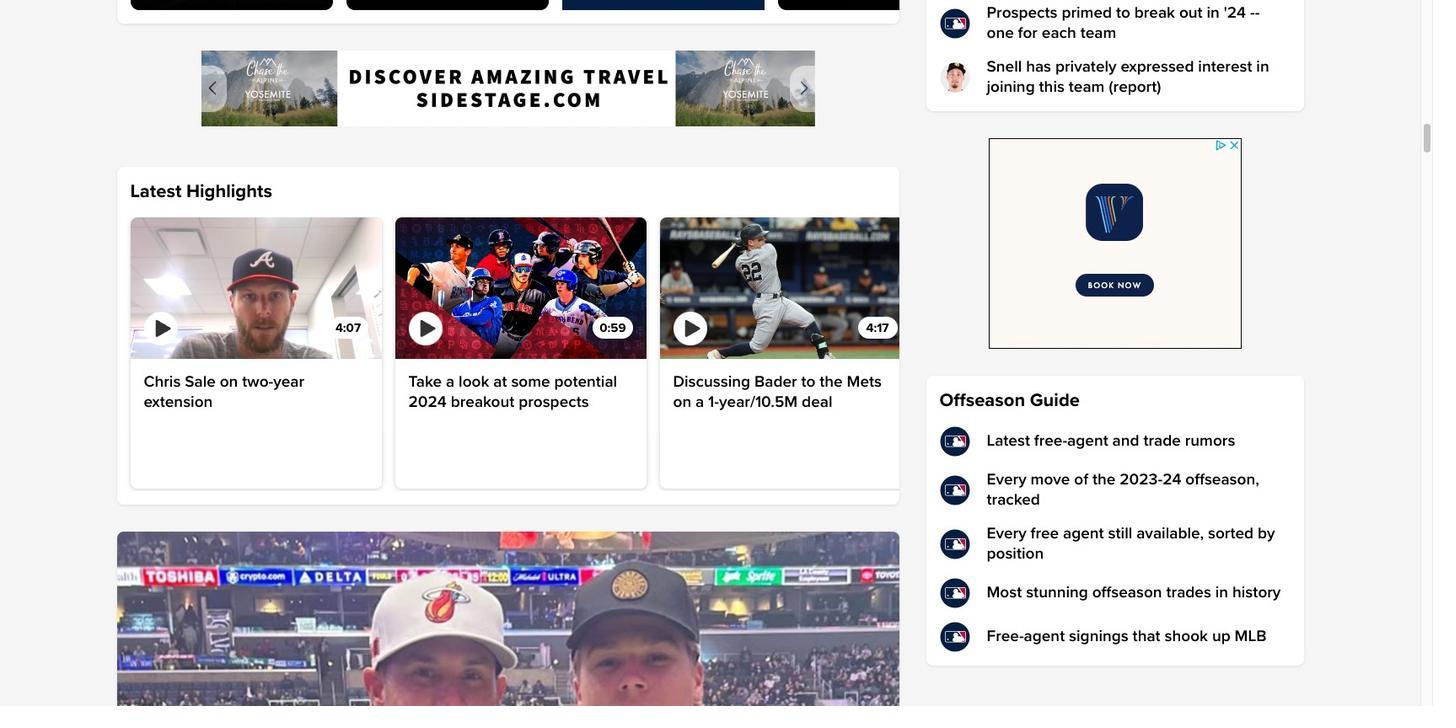Task type: locate. For each thing, give the bounding box(es) containing it.
1 vertical spatial advertisement region
[[201, 51, 815, 127]]

team down privately
[[1069, 78, 1105, 97]]

a left look
[[446, 372, 454, 392]]

mlb image for every free agent still available, sorted by position
[[939, 529, 970, 560]]

0 vertical spatial to
[[1116, 3, 1130, 23]]

chris
[[144, 372, 181, 392]]

by
[[1258, 524, 1275, 544]]

3 mlb image from the top
[[939, 529, 970, 560]]

mlb image left tracked
[[939, 475, 970, 506]]

mlb image
[[939, 427, 970, 457], [939, 475, 970, 506], [939, 529, 970, 560], [939, 578, 970, 609], [939, 622, 970, 652]]

mlb image for most stunning offseason trades in history
[[939, 578, 970, 609]]

take
[[408, 372, 442, 392]]

primed
[[1062, 3, 1112, 23]]

latest down offseason guide
[[987, 432, 1030, 451]]

position
[[987, 545, 1044, 564]]

1 vertical spatial latest
[[987, 432, 1030, 451]]

4:17 link
[[660, 218, 911, 359]]

to inside prospects primed to break out in '24 -- one for each team
[[1116, 3, 1130, 23]]

potential
[[554, 372, 617, 392]]

0 horizontal spatial to
[[801, 372, 815, 392]]

0 vertical spatial advertisement region
[[562, 0, 764, 10]]

latest highlights
[[130, 181, 272, 203]]

in inside snell has privately expressed interest in joining this team (report)
[[1256, 57, 1269, 77]]

mlb image left position
[[939, 529, 970, 560]]

1 mlb image from the top
[[939, 427, 970, 457]]

0 horizontal spatial a
[[446, 372, 454, 392]]

in inside most stunning offseason trades in history link
[[1215, 583, 1228, 603]]

0 vertical spatial on
[[220, 372, 238, 392]]

2 every from the top
[[987, 524, 1026, 544]]

signings
[[1069, 627, 1128, 647]]

in
[[1207, 3, 1220, 23], [1256, 57, 1269, 77], [1215, 583, 1228, 603]]

each
[[1042, 24, 1076, 43]]

1 horizontal spatial a
[[695, 393, 704, 412]]

the for 2023-
[[1092, 470, 1116, 490]]

most stunning offseason trades in history link
[[939, 578, 1290, 609]]

1 vertical spatial agent
[[1063, 524, 1104, 544]]

0 horizontal spatial latest
[[130, 181, 181, 203]]

2 vertical spatial in
[[1215, 583, 1228, 603]]

a
[[446, 372, 454, 392], [695, 393, 704, 412]]

latest inside latest free-agent and trade rumors link
[[987, 432, 1030, 451]]

analyzing bader to the mets image
[[660, 218, 911, 359]]

agent left still
[[1063, 524, 1104, 544]]

latest for latest highlights
[[130, 181, 181, 203]]

to inside discussing bader to the mets on a 1-year/10.5m deal
[[801, 372, 815, 392]]

0 vertical spatial team
[[1080, 24, 1116, 43]]

history
[[1232, 583, 1281, 603]]

privately
[[1055, 57, 1117, 77]]

free-agent signings that shook up mlb link
[[939, 622, 1290, 652]]

in left '24 on the right top of the page
[[1207, 3, 1220, 23]]

agent down stunning
[[1024, 627, 1065, 647]]

trade
[[1143, 432, 1181, 451]]

the inside discussing bader to the mets on a 1-year/10.5m deal
[[820, 372, 843, 392]]

0 vertical spatial a
[[446, 372, 454, 392]]

trades
[[1166, 583, 1211, 603]]

1 - from the left
[[1250, 3, 1255, 23]]

sale
[[185, 372, 216, 392]]

every
[[987, 470, 1026, 490], [987, 524, 1026, 544]]

the right of
[[1092, 470, 1116, 490]]

offseason
[[1092, 583, 1162, 603]]

one
[[987, 24, 1014, 43]]

the up deal
[[820, 372, 843, 392]]

5 mlb image from the top
[[939, 622, 970, 652]]

(report)
[[1109, 78, 1161, 97]]

to left break
[[1116, 3, 1130, 23]]

1 vertical spatial the
[[1092, 470, 1116, 490]]

chris sale on two-year extension
[[144, 372, 304, 412]]

every inside every free agent still available, sorted by position
[[987, 524, 1026, 544]]

mlb image down offseason
[[939, 427, 970, 457]]

take a look at some potential 2024 breakout prospects link
[[408, 372, 633, 413]]

24
[[1163, 470, 1181, 490]]

agent left and
[[1067, 432, 1108, 451]]

mlb image left most
[[939, 578, 970, 609]]

every for every move of the 2023-24 offseason, tracked
[[987, 470, 1026, 490]]

0 horizontal spatial the
[[820, 372, 843, 392]]

0 vertical spatial agent
[[1067, 432, 1108, 451]]

team down "primed"
[[1080, 24, 1116, 43]]

1 horizontal spatial the
[[1092, 470, 1116, 490]]

to for the
[[801, 372, 815, 392]]

agent for free-
[[1067, 432, 1108, 451]]

tracked
[[987, 491, 1040, 510]]

a left 1-
[[695, 393, 704, 412]]

mlb image inside every move of the 2023-24 offseason, tracked link
[[939, 475, 970, 506]]

latest free-agent and trade rumors
[[987, 432, 1235, 451]]

1 vertical spatial a
[[695, 393, 704, 412]]

potential 2024 breakout prospects image
[[395, 218, 646, 359]]

2023-
[[1120, 470, 1163, 490]]

2 vertical spatial agent
[[1024, 627, 1065, 647]]

bader
[[754, 372, 797, 392]]

mlb image left free-
[[939, 622, 970, 652]]

discussing bader to the mets on a 1-year/10.5m deal link
[[673, 372, 897, 413]]

that
[[1133, 627, 1160, 647]]

every up position
[[987, 524, 1026, 544]]

highlights
[[186, 181, 272, 203]]

the inside every move of the 2023-24 offseason, tracked
[[1092, 470, 1116, 490]]

latest for latest free-agent and trade rumors
[[987, 432, 1030, 451]]

1 every from the top
[[987, 470, 1026, 490]]

of
[[1074, 470, 1088, 490]]

1 vertical spatial in
[[1256, 57, 1269, 77]]

on
[[220, 372, 238, 392], [673, 393, 691, 412]]

2 mlb image from the top
[[939, 475, 970, 506]]

snell
[[987, 57, 1022, 77]]

for
[[1018, 24, 1038, 43]]

joining
[[987, 78, 1035, 97]]

2 - from the left
[[1255, 3, 1260, 23]]

1 vertical spatial team
[[1069, 78, 1105, 97]]

agent inside every free agent still available, sorted by position
[[1063, 524, 1104, 544]]

agent
[[1067, 432, 1108, 451], [1063, 524, 1104, 544], [1024, 627, 1065, 647]]

two-
[[242, 372, 273, 392]]

prospects
[[987, 3, 1058, 23]]

in right the trades
[[1215, 583, 1228, 603]]

discussing
[[673, 372, 750, 392]]

0 vertical spatial every
[[987, 470, 1026, 490]]

4 mlb image from the top
[[939, 578, 970, 609]]

mlb image inside every free agent still available, sorted by position link
[[939, 529, 970, 560]]

1 vertical spatial every
[[987, 524, 1026, 544]]

1 vertical spatial on
[[673, 393, 691, 412]]

1 horizontal spatial to
[[1116, 3, 1130, 23]]

0 vertical spatial the
[[820, 372, 843, 392]]

team inside prospects primed to break out in '24 -- one for each team
[[1080, 24, 1116, 43]]

up
[[1212, 627, 1230, 647]]

offseason
[[939, 389, 1025, 412]]

-
[[1250, 3, 1255, 23], [1255, 3, 1260, 23]]

0 horizontal spatial on
[[220, 372, 238, 392]]

every move of the 2023-24 offseason, tracked link
[[939, 470, 1290, 511]]

to up deal
[[801, 372, 815, 392]]

team
[[1080, 24, 1116, 43], [1069, 78, 1105, 97]]

in for interest
[[1256, 57, 1269, 77]]

breakout
[[451, 393, 514, 412]]

1 horizontal spatial on
[[673, 393, 691, 412]]

to
[[1116, 3, 1130, 23], [801, 372, 815, 392]]

the
[[820, 372, 843, 392], [1092, 470, 1116, 490]]

still
[[1108, 524, 1132, 544]]

free-
[[1034, 432, 1067, 451]]

latest left highlights
[[130, 181, 181, 203]]

2024
[[408, 393, 447, 412]]

advertisement region
[[562, 0, 764, 10], [201, 51, 815, 127], [988, 138, 1241, 349]]

free-agent signings that shook up mlb
[[987, 627, 1267, 647]]

latest free-agent and trade rumors link
[[939, 427, 1290, 457]]

0 vertical spatial latest
[[130, 181, 181, 203]]

expressed
[[1121, 57, 1194, 77]]

in inside prospects primed to break out in '24 -- one for each team
[[1207, 3, 1220, 23]]

every inside every move of the 2023-24 offseason, tracked
[[987, 470, 1026, 490]]

latest
[[130, 181, 181, 203], [987, 432, 1030, 451]]

on right sale
[[220, 372, 238, 392]]

every up tracked
[[987, 470, 1026, 490]]

stunning
[[1026, 583, 1088, 603]]

0 vertical spatial in
[[1207, 3, 1220, 23]]

4:07
[[335, 320, 361, 335]]

on left 1-
[[673, 393, 691, 412]]

1 vertical spatial to
[[801, 372, 815, 392]]

out
[[1179, 3, 1203, 23]]

in right interest
[[1256, 57, 1269, 77]]

1 horizontal spatial latest
[[987, 432, 1030, 451]]



Task type: describe. For each thing, give the bounding box(es) containing it.
0:59 link
[[395, 218, 646, 359]]

mets
[[847, 372, 882, 392]]

prospects
[[519, 393, 589, 412]]

4:17
[[866, 320, 889, 335]]

agent for free
[[1063, 524, 1104, 544]]

most
[[987, 583, 1022, 603]]

meeting of the miami minds gives skip some inspiration image
[[117, 532, 899, 706]]

snell has privately expressed interest in joining this team (report)
[[987, 57, 1269, 97]]

every for every free agent still available, sorted by position
[[987, 524, 1026, 544]]

available,
[[1136, 524, 1204, 544]]

snell has privately expressed interest in joining this team (report) link
[[939, 57, 1290, 98]]

every free agent still available, sorted by position link
[[939, 524, 1290, 565]]

move
[[1031, 470, 1070, 490]]

mlb
[[1235, 627, 1267, 647]]

team inside snell has privately expressed interest in joining this team (report)
[[1069, 78, 1105, 97]]

a inside take a look at some potential 2024 breakout prospects
[[446, 372, 454, 392]]

take a look at some potential 2024 breakout prospects
[[408, 372, 617, 412]]

prospects primed to break out in '24 -- one for each team
[[987, 3, 1260, 43]]

year/10.5m
[[719, 393, 798, 412]]

every move of the 2023-24 offseason, tracked
[[987, 470, 1259, 510]]

break
[[1134, 3, 1175, 23]]

offseason guide
[[939, 389, 1080, 412]]

sorted
[[1208, 524, 1254, 544]]

2 vertical spatial advertisement region
[[988, 138, 1241, 349]]

mlb image for free-agent signings that shook up mlb
[[939, 622, 970, 652]]

guide
[[1030, 389, 1080, 412]]

and
[[1112, 432, 1139, 451]]

a inside discussing bader to the mets on a 1-year/10.5m deal
[[695, 393, 704, 412]]

at
[[493, 372, 507, 392]]

most stunning offseason trades in history
[[987, 583, 1281, 603]]

this
[[1039, 78, 1065, 97]]

deal
[[802, 393, 832, 412]]

extension
[[144, 393, 213, 412]]

prospects primed to break out in '24 -- one for each team link
[[939, 3, 1290, 44]]

offseason,
[[1185, 470, 1259, 490]]

chris sale on two-year extension link
[[144, 372, 368, 413]]

on inside discussing bader to the mets on a 1-year/10.5m deal
[[673, 393, 691, 412]]

b. snell image
[[939, 62, 970, 93]]

to for break
[[1116, 3, 1130, 23]]

mlb image for latest free-agent and trade rumors
[[939, 427, 970, 457]]

mlb image
[[939, 8, 970, 39]]

on inside chris sale on two-year extension
[[220, 372, 238, 392]]

some
[[511, 372, 550, 392]]

interest
[[1198, 57, 1252, 77]]

look
[[459, 372, 489, 392]]

free
[[1031, 524, 1059, 544]]

every free agent still available, sorted by position
[[987, 524, 1275, 564]]

year
[[273, 372, 304, 392]]

in for out
[[1207, 3, 1220, 23]]

rumors
[[1185, 432, 1235, 451]]

shook
[[1165, 627, 1208, 647]]

mlb image for every move of the 2023-24 offseason, tracked
[[939, 475, 970, 506]]

4:07 link
[[130, 218, 381, 359]]

'24
[[1224, 3, 1246, 23]]

free-
[[987, 627, 1024, 647]]

chris sale on two-year extension image
[[130, 218, 381, 359]]

1-
[[708, 393, 719, 412]]

discussing bader to the mets on a 1-year/10.5m deal
[[673, 372, 882, 412]]

has
[[1026, 57, 1051, 77]]

0:59
[[600, 320, 626, 335]]

the for mets
[[820, 372, 843, 392]]



Task type: vqa. For each thing, say whether or not it's contained in the screenshot.
The's MLB icon
no



